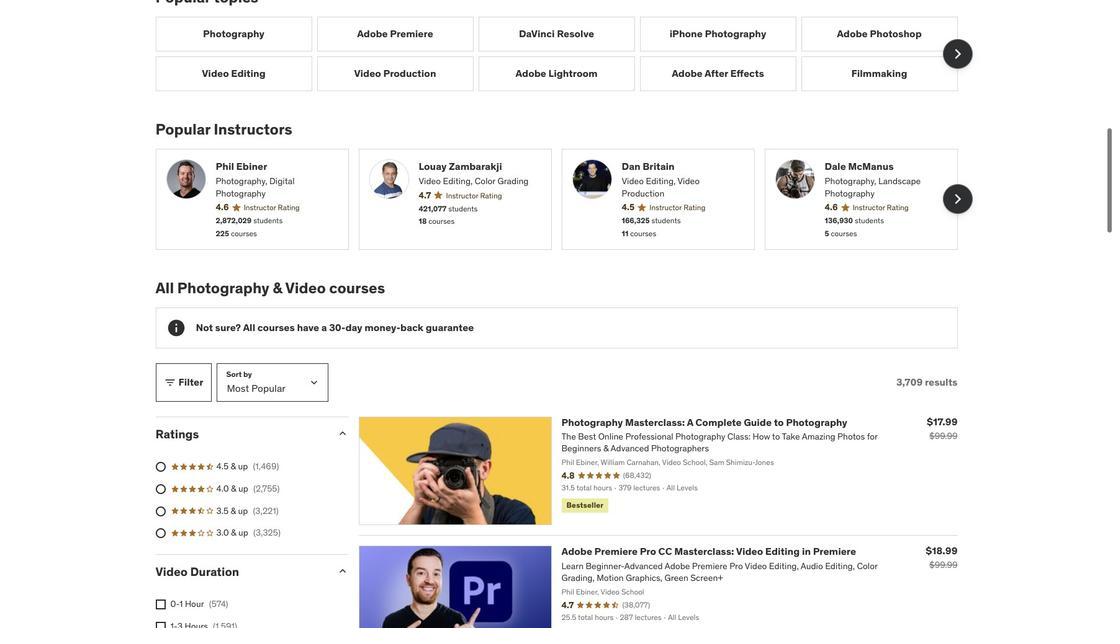 Task type: describe. For each thing, give the bounding box(es) containing it.
instructor for ebiner
[[244, 203, 276, 213]]

(574)
[[209, 599, 228, 611]]

photography masterclass: a complete guide to photography
[[562, 416, 848, 429]]

$99.99 for $17.99
[[929, 431, 958, 442]]

phil
[[216, 160, 234, 172]]

money-
[[365, 322, 400, 334]]

2,872,029
[[216, 216, 252, 225]]

4.6 for dale mcmanus
[[825, 202, 838, 213]]

small image
[[336, 427, 349, 440]]

all photography & video courses
[[156, 279, 385, 298]]

instructor rating for britain
[[650, 203, 706, 213]]

rating for britain
[[684, 203, 706, 213]]

1 vertical spatial masterclass:
[[674, 546, 734, 558]]

video down the photography 'link'
[[202, 67, 229, 80]]

adobe after effects
[[672, 67, 764, 80]]

photography link
[[156, 17, 312, 52]]

0 vertical spatial masterclass:
[[625, 416, 685, 429]]

sure?
[[215, 322, 241, 334]]

guide
[[744, 416, 772, 429]]

2 horizontal spatial premiere
[[813, 546, 856, 558]]

dan britain video editing, video production
[[622, 160, 700, 199]]

$17.99
[[927, 416, 958, 428]]

ratings button
[[156, 427, 326, 442]]

students for mcmanus
[[855, 216, 884, 225]]

adobe lightroom
[[516, 67, 598, 80]]

136,930
[[825, 216, 853, 225]]

popular
[[156, 120, 210, 139]]

1
[[179, 599, 183, 611]]

1 horizontal spatial all
[[243, 322, 255, 334]]

britain
[[643, 160, 675, 172]]

effects
[[731, 67, 764, 80]]

popular instructors
[[156, 120, 292, 139]]

3,709
[[896, 376, 923, 389]]

adobe premiere
[[357, 28, 433, 40]]

mcmanus
[[848, 160, 894, 172]]

video down dan
[[622, 176, 644, 187]]

courses for 5
[[831, 229, 857, 238]]

video down dan britain 'link'
[[678, 176, 700, 187]]

instructor rating for ebiner
[[244, 203, 300, 213]]

davinci resolve
[[519, 28, 594, 40]]

courses for 11
[[630, 229, 656, 238]]

hour
[[185, 599, 204, 611]]

11
[[622, 229, 629, 238]]

photography inside 'link'
[[203, 28, 264, 40]]

photoshop
[[870, 28, 922, 40]]

davinci
[[519, 28, 555, 40]]

& for 3.5 & up (3,221)
[[231, 506, 236, 517]]

video inside louay zambarakji video editing, color grading
[[419, 176, 441, 187]]

digital
[[269, 176, 295, 187]]

0-1 hour (574)
[[170, 599, 228, 611]]

$17.99 $99.99
[[927, 416, 958, 442]]

up for 3.0 & up
[[238, 528, 248, 539]]

421,077 students 18 courses
[[419, 204, 478, 226]]

zambarakji
[[449, 160, 502, 172]]

$18.99
[[926, 545, 958, 558]]

video down adobe premiere link
[[354, 67, 381, 80]]

students for zambarakji
[[448, 204, 478, 213]]

& for 4.5 & up (1,469)
[[231, 462, 236, 473]]

adobe premiere pro cc masterclass: video editing in premiere
[[562, 546, 856, 558]]

video left "in"
[[736, 546, 763, 558]]

1 vertical spatial small image
[[336, 565, 349, 578]]

adobe for adobe lightroom
[[516, 67, 546, 80]]

next image
[[948, 44, 968, 64]]

4.5 for 4.5
[[622, 202, 635, 213]]

4.0 & up (2,755)
[[216, 484, 280, 495]]

(3,325)
[[253, 528, 281, 539]]

grading
[[498, 176, 529, 187]]

166,325
[[622, 216, 650, 225]]

4.7
[[419, 190, 431, 201]]

editing inside carousel 'element'
[[231, 67, 266, 80]]

adobe after effects link
[[640, 56, 796, 91]]

ratings
[[156, 427, 199, 442]]

& for 3.0 & up (3,325)
[[231, 528, 236, 539]]

photography masterclass: a complete guide to photography link
[[562, 416, 848, 429]]

3.0
[[216, 528, 229, 539]]

editing, for britain
[[646, 176, 676, 187]]

instructor for mcmanus
[[853, 203, 885, 213]]

have
[[297, 322, 319, 334]]

3.5
[[216, 506, 229, 517]]

2,872,029 students 225 courses
[[216, 216, 283, 238]]

rating for zambarakji
[[480, 191, 502, 200]]

pro
[[640, 546, 656, 558]]

a
[[687, 416, 693, 429]]

up for 4.5 & up
[[238, 462, 248, 473]]

complete
[[696, 416, 742, 429]]

day
[[345, 322, 362, 334]]

premiere for adobe premiere pro cc masterclass: video editing in premiere
[[595, 546, 638, 558]]

166,325 students 11 courses
[[622, 216, 681, 238]]

2 xsmall image from the top
[[156, 623, 165, 629]]

students for britain
[[652, 216, 681, 225]]

dale mcmanus photography, landscape photography
[[825, 160, 921, 199]]

guarantee
[[426, 322, 474, 334]]

dan britain link
[[622, 159, 744, 173]]

adobe photoshop link
[[801, 17, 958, 52]]

4.5 for 4.5 & up (1,469)
[[216, 462, 229, 473]]



Task type: locate. For each thing, give the bounding box(es) containing it.
photography, for mcmanus
[[825, 176, 876, 187]]

editing, inside louay zambarakji video editing, color grading
[[443, 176, 473, 187]]

$18.99 $99.99
[[926, 545, 958, 571]]

$99.99
[[929, 431, 958, 442], [929, 560, 958, 571]]

adobe for adobe after effects
[[672, 67, 703, 80]]

students right 136,930
[[855, 216, 884, 225]]

small image inside filter button
[[164, 377, 176, 389]]

225
[[216, 229, 229, 238]]

filter
[[179, 376, 203, 389]]

0 horizontal spatial premiere
[[390, 28, 433, 40]]

rating down dan britain 'link'
[[684, 203, 706, 213]]

back
[[400, 322, 424, 334]]

0 vertical spatial 4.5
[[622, 202, 635, 213]]

1 vertical spatial editing
[[765, 546, 800, 558]]

0 horizontal spatial 4.6
[[216, 202, 229, 213]]

4.5 inside carousel 'element'
[[622, 202, 635, 213]]

3.5 & up (3,221)
[[216, 506, 279, 517]]

2 photography, from the left
[[825, 176, 876, 187]]

all
[[156, 279, 174, 298], [243, 322, 255, 334]]

instructors
[[214, 120, 292, 139]]

(2,755)
[[253, 484, 280, 495]]

photography
[[203, 28, 264, 40], [705, 28, 766, 40], [216, 188, 266, 199], [825, 188, 875, 199], [177, 279, 269, 298], [562, 416, 623, 429], [786, 416, 848, 429]]

adobe for adobe photoshop
[[837, 28, 868, 40]]

resolve
[[557, 28, 594, 40]]

courses
[[429, 217, 455, 226], [231, 229, 257, 238], [630, 229, 656, 238], [831, 229, 857, 238], [329, 279, 385, 298], [258, 322, 295, 334]]

students right 2,872,029
[[253, 216, 283, 225]]

editing, down zambarakji
[[443, 176, 473, 187]]

0 horizontal spatial editing,
[[443, 176, 473, 187]]

instructor for zambarakji
[[446, 191, 478, 200]]

30-
[[329, 322, 345, 334]]

1 horizontal spatial 4.5
[[622, 202, 635, 213]]

4.0
[[216, 484, 229, 495]]

0 horizontal spatial small image
[[164, 377, 176, 389]]

editing down the photography 'link'
[[231, 67, 266, 80]]

premiere inside adobe premiere link
[[390, 28, 433, 40]]

0 vertical spatial xsmall image
[[156, 601, 165, 611]]

video up the have
[[285, 279, 326, 298]]

premiere left pro on the bottom right of page
[[595, 546, 638, 558]]

1 xsmall image from the top
[[156, 601, 165, 611]]

courses down 2,872,029
[[231, 229, 257, 238]]

production down adobe premiere link
[[383, 67, 436, 80]]

1 horizontal spatial photography,
[[825, 176, 876, 187]]

instructor rating up 166,325 students 11 courses
[[650, 203, 706, 213]]

rating down color
[[480, 191, 502, 200]]

dale
[[825, 160, 846, 172]]

editing, inside dan britain video editing, video production
[[646, 176, 676, 187]]

instructor rating down "digital"
[[244, 203, 300, 213]]

premiere right "in"
[[813, 546, 856, 558]]

dan
[[622, 160, 641, 172]]

$99.99 inside $18.99 $99.99
[[929, 560, 958, 571]]

up for 3.5 & up
[[238, 506, 248, 517]]

0 vertical spatial all
[[156, 279, 174, 298]]

to
[[774, 416, 784, 429]]

editing, down britain at the right of the page
[[646, 176, 676, 187]]

0 horizontal spatial all
[[156, 279, 174, 298]]

students inside 166,325 students 11 courses
[[652, 216, 681, 225]]

(3,221)
[[253, 506, 279, 517]]

students inside the '2,872,029 students 225 courses'
[[253, 216, 283, 225]]

rating for ebiner
[[278, 203, 300, 213]]

courses down 136,930
[[831, 229, 857, 238]]

instructor rating down color
[[446, 191, 502, 200]]

editing left "in"
[[765, 546, 800, 558]]

1 horizontal spatial small image
[[336, 565, 349, 578]]

courses inside "421,077 students 18 courses"
[[429, 217, 455, 226]]

dale mcmanus link
[[825, 159, 947, 173]]

photography, down dale
[[825, 176, 876, 187]]

0 horizontal spatial photography,
[[216, 176, 267, 187]]

video duration button
[[156, 565, 326, 580]]

instructor for britain
[[650, 203, 682, 213]]

photography, inside phil ebiner photography, digital photography
[[216, 176, 267, 187]]

adobe for adobe premiere pro cc masterclass: video editing in premiere
[[562, 546, 592, 558]]

louay
[[419, 160, 447, 172]]

up
[[238, 462, 248, 473], [238, 484, 248, 495], [238, 506, 248, 517], [238, 528, 248, 539]]

photography,
[[216, 176, 267, 187], [825, 176, 876, 187]]

color
[[475, 176, 495, 187]]

2 $99.99 from the top
[[929, 560, 958, 571]]

masterclass: right "cc"
[[674, 546, 734, 558]]

1 vertical spatial xsmall image
[[156, 623, 165, 629]]

up right the 3.5
[[238, 506, 248, 517]]

4.5 up 166,325
[[622, 202, 635, 213]]

filmmaking link
[[801, 56, 958, 91]]

editing,
[[443, 176, 473, 187], [646, 176, 676, 187]]

&
[[273, 279, 282, 298], [231, 462, 236, 473], [231, 484, 236, 495], [231, 506, 236, 517], [231, 528, 236, 539]]

courses down 421,077
[[429, 217, 455, 226]]

4.5
[[622, 202, 635, 213], [216, 462, 229, 473]]

instructor rating down dale mcmanus photography, landscape photography
[[853, 203, 909, 213]]

video editing link
[[156, 56, 312, 91]]

louay zambarakji link
[[419, 159, 541, 173]]

carousel element
[[156, 17, 973, 91], [156, 149, 973, 250]]

not
[[196, 322, 213, 334]]

phil ebiner link
[[216, 159, 338, 173]]

instructor up 166,325 students 11 courses
[[650, 203, 682, 213]]

adobe for adobe premiere
[[357, 28, 388, 40]]

1 horizontal spatial 4.6
[[825, 202, 838, 213]]

production inside dan britain video editing, video production
[[622, 188, 665, 199]]

adobe photoshop
[[837, 28, 922, 40]]

editing, for zambarakji
[[443, 176, 473, 187]]

4.6
[[216, 202, 229, 213], [825, 202, 838, 213]]

rating
[[480, 191, 502, 200], [278, 203, 300, 213], [684, 203, 706, 213], [887, 203, 909, 213]]

video production link
[[317, 56, 473, 91]]

4.5 & up (1,469)
[[216, 462, 279, 473]]

courses down 166,325
[[630, 229, 656, 238]]

premiere for adobe premiere
[[390, 28, 433, 40]]

$99.99 down '$18.99'
[[929, 560, 958, 571]]

$99.99 down $17.99
[[929, 431, 958, 442]]

production
[[383, 67, 436, 80], [622, 188, 665, 199]]

phil ebiner photography, digital photography
[[216, 160, 295, 199]]

& for 4.0 & up (2,755)
[[231, 484, 236, 495]]

courses for 225
[[231, 229, 257, 238]]

photography inside dale mcmanus photography, landscape photography
[[825, 188, 875, 199]]

0 vertical spatial small image
[[164, 377, 176, 389]]

iphone
[[670, 28, 703, 40]]

$99.99 for $18.99
[[929, 560, 958, 571]]

3,709 results
[[896, 376, 958, 389]]

421,077
[[419, 204, 447, 213]]

adobe premiere link
[[317, 17, 473, 52]]

photography inside phil ebiner photography, digital photography
[[216, 188, 266, 199]]

0 vertical spatial carousel element
[[156, 17, 973, 91]]

video up 0-
[[156, 565, 188, 580]]

4.5 up 4.0
[[216, 462, 229, 473]]

rating down "digital"
[[278, 203, 300, 213]]

small image
[[164, 377, 176, 389], [336, 565, 349, 578]]

adobe inside 'link'
[[516, 67, 546, 80]]

1 horizontal spatial editing
[[765, 546, 800, 558]]

courses for 18
[[429, 217, 455, 226]]

ebiner
[[236, 160, 267, 172]]

premiere up "video production"
[[390, 28, 433, 40]]

courses inside 166,325 students 11 courses
[[630, 229, 656, 238]]

up for 4.0 & up
[[238, 484, 248, 495]]

0 vertical spatial $99.99
[[929, 431, 958, 442]]

video up 4.7
[[419, 176, 441, 187]]

0 horizontal spatial 4.5
[[216, 462, 229, 473]]

courses left the have
[[258, 322, 295, 334]]

photography, inside dale mcmanus photography, landscape photography
[[825, 176, 876, 187]]

1 4.6 from the left
[[216, 202, 229, 213]]

0 horizontal spatial editing
[[231, 67, 266, 80]]

1 vertical spatial carousel element
[[156, 149, 973, 250]]

adobe lightroom link
[[478, 56, 635, 91]]

cc
[[659, 546, 672, 558]]

1 carousel element from the top
[[156, 17, 973, 91]]

courses inside 136,930 students 5 courses
[[831, 229, 857, 238]]

photography, for ebiner
[[216, 176, 267, 187]]

1 vertical spatial $99.99
[[929, 560, 958, 571]]

production up 166,325
[[622, 188, 665, 199]]

adobe
[[357, 28, 388, 40], [837, 28, 868, 40], [516, 67, 546, 80], [672, 67, 703, 80], [562, 546, 592, 558]]

courses up day
[[329, 279, 385, 298]]

2 carousel element from the top
[[156, 149, 973, 250]]

0 vertical spatial production
[[383, 67, 436, 80]]

1 editing, from the left
[[443, 176, 473, 187]]

masterclass: left a
[[625, 416, 685, 429]]

4.6 up 2,872,029
[[216, 202, 229, 213]]

students for ebiner
[[253, 216, 283, 225]]

video production
[[354, 67, 436, 80]]

1 vertical spatial 4.5
[[216, 462, 229, 473]]

1 vertical spatial production
[[622, 188, 665, 199]]

instructor up the '2,872,029 students 225 courses'
[[244, 203, 276, 213]]

not sure? all courses have a 30-day money-back guarantee
[[196, 322, 474, 334]]

up right 3.0
[[238, 528, 248, 539]]

a
[[321, 322, 327, 334]]

next image
[[948, 190, 968, 209]]

courses inside the '2,872,029 students 225 courses'
[[231, 229, 257, 238]]

0 horizontal spatial production
[[383, 67, 436, 80]]

rating for mcmanus
[[887, 203, 909, 213]]

1 vertical spatial all
[[243, 322, 255, 334]]

up up "4.0 & up (2,755)"
[[238, 462, 248, 473]]

students inside "421,077 students 18 courses"
[[448, 204, 478, 213]]

students right 166,325
[[652, 216, 681, 225]]

(1,469)
[[253, 462, 279, 473]]

carousel element containing photography
[[156, 17, 973, 91]]

iphone photography link
[[640, 17, 796, 52]]

rating down landscape
[[887, 203, 909, 213]]

2 editing, from the left
[[646, 176, 676, 187]]

carousel element containing phil ebiner
[[156, 149, 973, 250]]

1 horizontal spatial premiere
[[595, 546, 638, 558]]

lightroom
[[549, 67, 598, 80]]

instructor up "421,077 students 18 courses"
[[446, 191, 478, 200]]

1 $99.99 from the top
[[929, 431, 958, 442]]

iphone photography
[[670, 28, 766, 40]]

2 4.6 from the left
[[825, 202, 838, 213]]

students inside 136,930 students 5 courses
[[855, 216, 884, 225]]

up right 4.0
[[238, 484, 248, 495]]

instructor rating for zambarakji
[[446, 191, 502, 200]]

xsmall image
[[156, 601, 165, 611], [156, 623, 165, 629]]

1 horizontal spatial production
[[622, 188, 665, 199]]

photography, down ebiner
[[216, 176, 267, 187]]

filmmaking
[[852, 67, 907, 80]]

louay zambarakji video editing, color grading
[[419, 160, 529, 187]]

instructor up 136,930 students 5 courses
[[853, 203, 885, 213]]

1 photography, from the left
[[216, 176, 267, 187]]

4.6 for phil ebiner
[[216, 202, 229, 213]]

4.6 up 136,930
[[825, 202, 838, 213]]

136,930 students 5 courses
[[825, 216, 884, 238]]

instructor rating for mcmanus
[[853, 203, 909, 213]]

1 horizontal spatial editing,
[[646, 176, 676, 187]]

adobe premiere pro cc masterclass: video editing in premiere link
[[562, 546, 856, 558]]

davinci resolve link
[[478, 17, 635, 52]]

$99.99 inside $17.99 $99.99
[[929, 431, 958, 442]]

video duration
[[156, 565, 239, 580]]

18
[[419, 217, 427, 226]]

0 vertical spatial editing
[[231, 67, 266, 80]]

courses for all
[[258, 322, 295, 334]]

landscape
[[879, 176, 921, 187]]

students right 421,077
[[448, 204, 478, 213]]

video editing
[[202, 67, 266, 80]]

duration
[[190, 565, 239, 580]]

popular instructors element
[[156, 120, 973, 250]]

3,709 results status
[[896, 376, 958, 389]]

in
[[802, 546, 811, 558]]

0-
[[170, 599, 179, 611]]

5
[[825, 229, 829, 238]]



Task type: vqa. For each thing, say whether or not it's contained in the screenshot.


